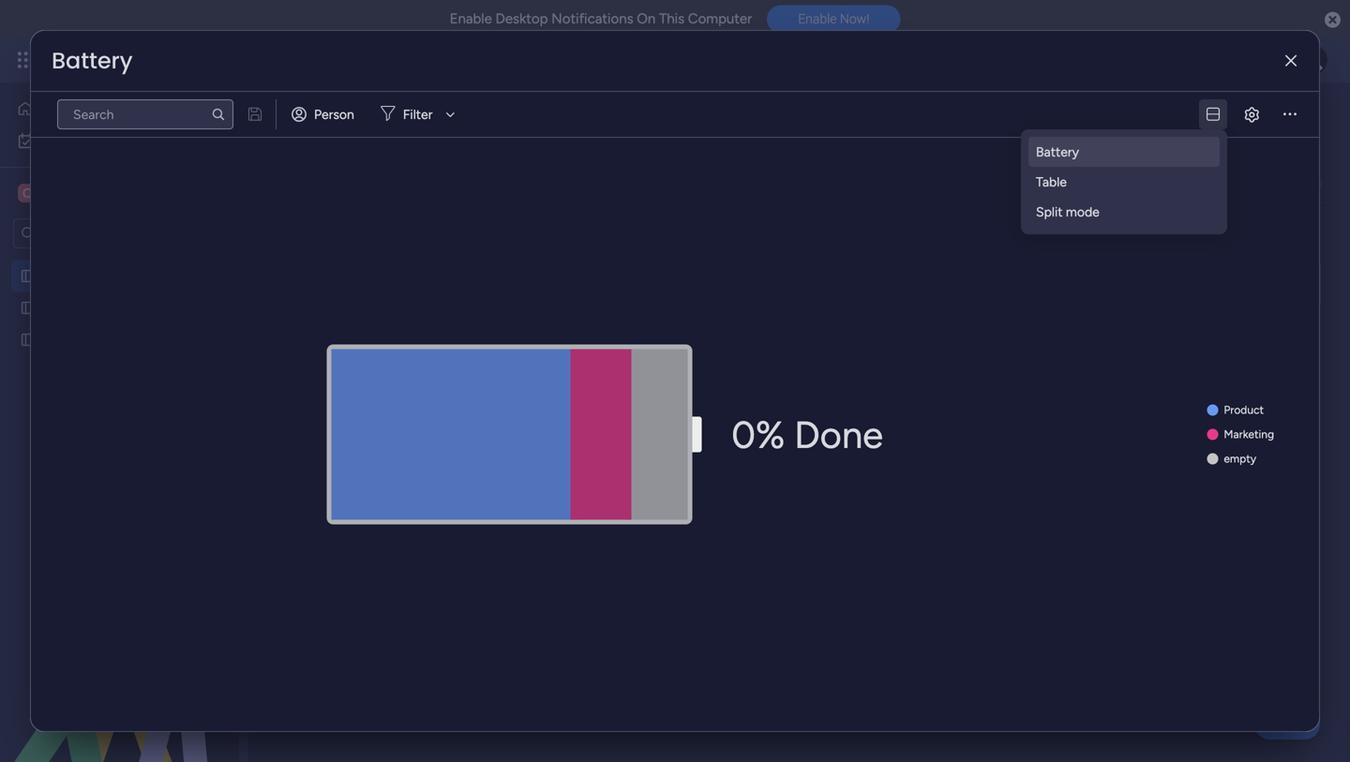 Task type: locate. For each thing, give the bounding box(es) containing it.
Numbers field
[[307, 337, 395, 361]]

my work option
[[11, 126, 228, 156]]

dapulse x slim image
[[1286, 54, 1297, 68]]

monday button
[[49, 36, 299, 84]]

0% done
[[732, 412, 883, 457]]

computer
[[688, 10, 752, 27]]

enable for enable now!
[[798, 11, 837, 26]]

done
[[794, 412, 883, 457]]

home
[[41, 101, 77, 117]]

select product image
[[17, 51, 36, 69]]

enable left now!
[[798, 11, 837, 26]]

battery
[[52, 45, 133, 76], [1036, 144, 1079, 160]]

help button
[[1255, 709, 1320, 740]]

1 horizontal spatial battery
[[1036, 144, 1079, 160]]

activity button
[[1095, 103, 1184, 133]]

1 vertical spatial more dots image
[[491, 342, 504, 356]]

2 enable from the left
[[798, 11, 837, 26]]

(dam)
[[686, 97, 782, 139]]

2 vertical spatial public board image
[[20, 331, 38, 349]]

None search field
[[57, 99, 233, 129]]

2 public board image from the top
[[20, 299, 38, 317]]

Battery field
[[47, 45, 137, 76]]

enable left desktop
[[450, 10, 492, 27]]

1 vertical spatial battery
[[1036, 144, 1079, 160]]

v2 split view image
[[1207, 108, 1220, 121]]

lottie animation image
[[0, 573, 239, 762]]

arrow down image
[[439, 103, 462, 126]]

notifications
[[552, 10, 633, 27]]

1 horizontal spatial enable
[[798, 11, 837, 26]]

0 horizontal spatial enable
[[450, 10, 492, 27]]

Filter dashboard by text search field
[[57, 99, 233, 129]]

0 vertical spatial more dots image
[[1284, 108, 1297, 121]]

0 vertical spatial battery
[[52, 45, 133, 76]]

3 public board image from the top
[[20, 331, 38, 349]]

more dots image
[[1284, 108, 1297, 121], [491, 342, 504, 356]]

work
[[64, 133, 93, 149]]

home option
[[11, 94, 228, 124]]

mode
[[1066, 204, 1100, 220]]

filter button
[[373, 99, 462, 129]]

search image
[[211, 107, 226, 122]]

1 enable from the left
[[450, 10, 492, 27]]

digital
[[285, 97, 379, 139]]

1 vertical spatial public board image
[[20, 299, 38, 317]]

my work link
[[11, 126, 228, 156]]

automate
[[1209, 176, 1268, 192]]

management
[[473, 97, 679, 139]]

person button
[[284, 99, 366, 129]]

0 vertical spatial public board image
[[20, 267, 38, 285]]

0 horizontal spatial battery
[[52, 45, 133, 76]]

battery up home link
[[52, 45, 133, 76]]

monday
[[83, 49, 148, 70]]

public board image
[[20, 267, 38, 285], [20, 299, 38, 317], [20, 331, 38, 349]]

list box
[[0, 256, 239, 609]]

enable
[[450, 10, 492, 27], [798, 11, 837, 26]]

numbers
[[311, 337, 390, 361]]

dapulse close image
[[1325, 11, 1341, 30]]

enable now!
[[798, 11, 870, 26]]

marketing
[[1224, 428, 1274, 441]]

split mode
[[1036, 204, 1100, 220]]

0 horizontal spatial more dots image
[[491, 342, 504, 356]]

split
[[1036, 204, 1063, 220]]

option
[[0, 259, 239, 263]]

battery up table
[[1036, 144, 1079, 160]]

enable inside enable now! button
[[798, 11, 837, 26]]

my work
[[43, 133, 93, 149]]



Task type: vqa. For each thing, say whether or not it's contained in the screenshot.
Help image on the right top
no



Task type: describe. For each thing, give the bounding box(es) containing it.
1 public board image from the top
[[20, 267, 38, 285]]

c button
[[13, 177, 183, 209]]

enable now! button
[[767, 5, 901, 33]]

invite / 1
[[1226, 110, 1276, 126]]

/
[[1262, 110, 1268, 126]]

lottie animation element
[[0, 573, 239, 762]]

enable desktop notifications on this computer
[[450, 10, 752, 27]]

0%
[[732, 412, 785, 457]]

integrate button
[[986, 164, 1168, 203]]

invite
[[1226, 110, 1259, 126]]

activity
[[1103, 110, 1149, 126]]

workspace image
[[18, 183, 37, 203]]

filter
[[403, 106, 433, 122]]

1
[[1271, 110, 1276, 126]]

john smith image
[[1298, 45, 1328, 75]]

person
[[314, 106, 354, 122]]

on
[[637, 10, 656, 27]]

this
[[659, 10, 685, 27]]

asset
[[386, 97, 466, 139]]

digital asset management (dam)
[[285, 97, 782, 139]]

c
[[22, 185, 32, 201]]

empty
[[1224, 452, 1257, 466]]

invite / 1 button
[[1192, 103, 1285, 133]]

home link
[[11, 94, 228, 124]]

help
[[1271, 715, 1304, 734]]

table
[[1036, 174, 1067, 190]]

product
[[1224, 403, 1264, 417]]

Digital asset management (DAM) field
[[280, 97, 787, 139]]

integrate
[[1018, 176, 1072, 192]]

my
[[43, 133, 61, 149]]

automate button
[[1175, 169, 1275, 199]]

1 horizontal spatial more dots image
[[1284, 108, 1297, 121]]

desktop
[[496, 10, 548, 27]]

now!
[[840, 11, 870, 26]]

enable for enable desktop notifications on this computer
[[450, 10, 492, 27]]



